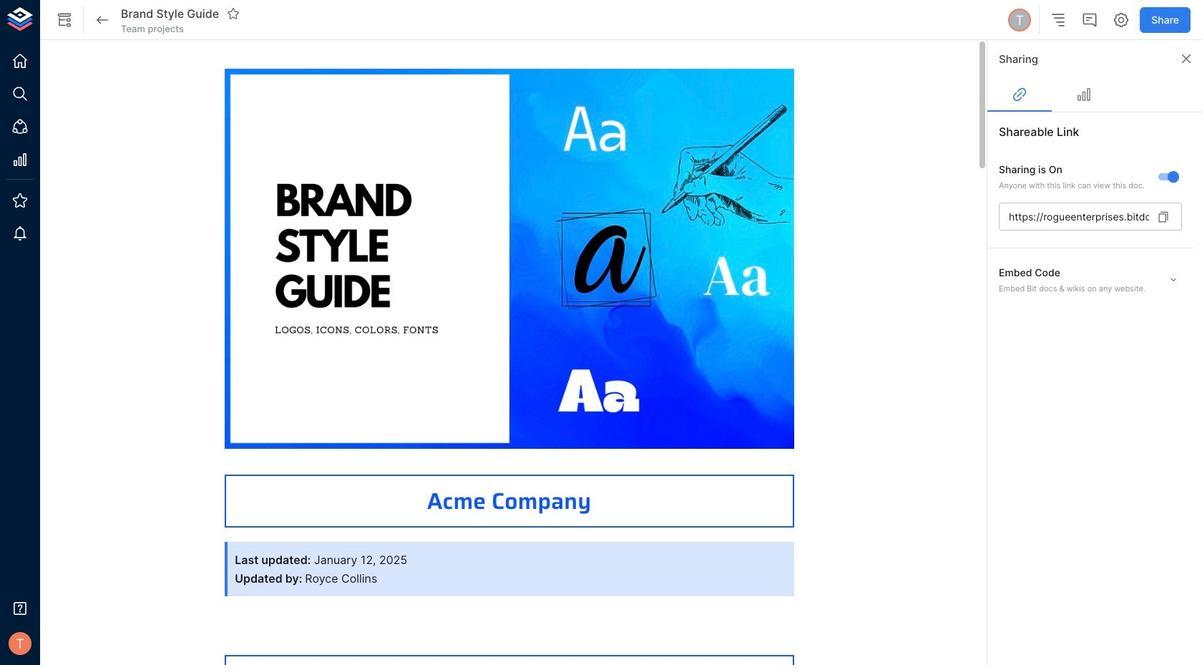 Task type: vqa. For each thing, say whether or not it's contained in the screenshot.
tooltip
no



Task type: describe. For each thing, give the bounding box(es) containing it.
favorite image
[[227, 7, 240, 20]]

comments image
[[1082, 11, 1099, 29]]

table of contents image
[[1050, 11, 1068, 29]]

settings image
[[1113, 11, 1131, 29]]



Task type: locate. For each thing, give the bounding box(es) containing it.
go back image
[[94, 11, 111, 29]]

None text field
[[999, 203, 1150, 231]]

tab list
[[988, 77, 1203, 112]]

show wiki image
[[56, 11, 73, 29]]



